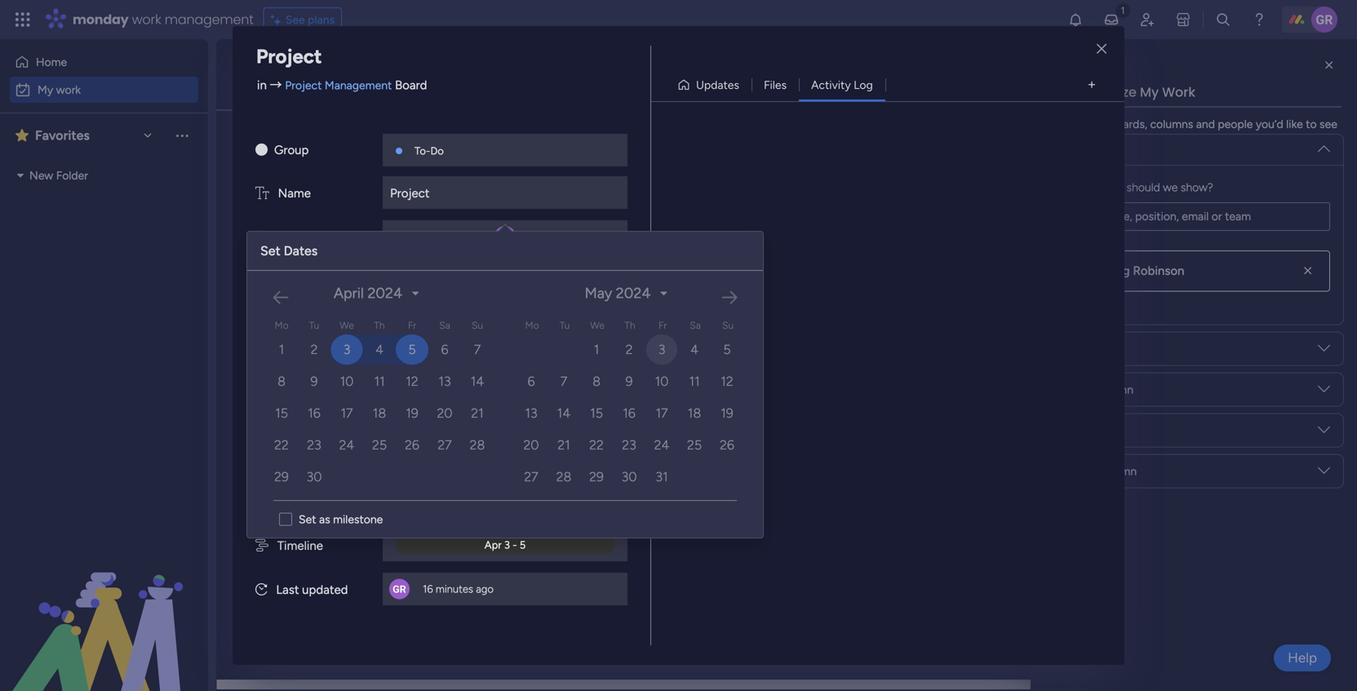 Task type: locate. For each thing, give the bounding box(es) containing it.
6 button
[[429, 335, 460, 365], [516, 366, 547, 397]]

week
[[308, 307, 346, 328], [310, 424, 349, 445]]

+ add item up notes
[[266, 370, 323, 384]]

1 down may
[[594, 342, 599, 357]]

0 vertical spatial 7
[[474, 342, 481, 357]]

1 horizontal spatial 9
[[625, 374, 633, 389]]

1 horizontal spatial we
[[590, 319, 604, 331]]

25
[[372, 437, 387, 453], [687, 437, 702, 453]]

date down status column
[[1058, 424, 1082, 437]]

+ add item up owner
[[266, 193, 323, 207]]

1 down april 2024
[[361, 311, 366, 325]]

this week / 1 item
[[274, 307, 392, 328]]

item down april 2024
[[369, 311, 392, 325]]

0 horizontal spatial 6 button
[[429, 335, 460, 365]]

1 24 from the left
[[339, 437, 354, 453]]

files button
[[752, 72, 799, 98]]

activity
[[811, 78, 851, 92]]

sa
[[439, 319, 450, 331], [690, 319, 701, 331]]

customize for customize
[[610, 135, 665, 149]]

2 3 button from the left
[[646, 335, 677, 365]]

2 button down may 2024
[[614, 335, 645, 365]]

11 button
[[364, 366, 395, 397], [679, 366, 710, 397]]

1 horizontal spatial 7
[[560, 374, 567, 389]]

1 19 from the left
[[406, 406, 418, 421]]

item up notes
[[300, 370, 323, 384]]

2 12 from the left
[[721, 374, 733, 389]]

1 horizontal spatial 2 button
[[614, 335, 645, 365]]

date up mar 8
[[1130, 307, 1155, 321]]

31
[[656, 469, 668, 485]]

0 horizontal spatial 14
[[471, 374, 484, 389]]

see
[[285, 13, 305, 27]]

0 vertical spatial work
[[132, 10, 161, 29]]

work right →
[[285, 62, 350, 98]]

project management link
[[285, 78, 392, 92]]

20
[[437, 406, 452, 421], [523, 437, 539, 453]]

2 24 button from the left
[[646, 430, 677, 460]]

1 2 from the left
[[311, 342, 318, 357]]

item down management
[[360, 135, 383, 149]]

fr
[[408, 319, 416, 331], [658, 319, 667, 331]]

10 for first 10 button
[[340, 374, 354, 389]]

5 for 1st 5 button from the right
[[723, 342, 731, 357]]

1 3 button from the left
[[331, 335, 363, 365]]

column down "date column"
[[1097, 464, 1137, 478]]

1 horizontal spatial 29 button
[[581, 462, 612, 492]]

1 10 from the left
[[340, 374, 354, 389]]

2 + from the top
[[266, 370, 273, 384]]

7
[[474, 342, 481, 357], [560, 374, 567, 389]]

1 vertical spatial files
[[275, 495, 299, 509]]

2 10 from the left
[[655, 374, 669, 389]]

caret down image for may 2024
[[661, 288, 667, 299]]

1 vertical spatial priority
[[1058, 464, 1094, 478]]

1 5 button from the left
[[396, 335, 428, 365]]

1 right overdue
[[353, 135, 357, 149]]

+ add item
[[266, 193, 323, 207], [266, 370, 323, 384]]

1 tu from the left
[[309, 319, 319, 331]]

2 5 from the left
[[723, 342, 731, 357]]

1 vertical spatial 13
[[525, 406, 537, 421]]

/ right a
[[388, 542, 396, 563]]

1 9 button from the left
[[299, 366, 330, 397]]

1 horizontal spatial new
[[246, 135, 270, 149]]

you'd
[[1256, 117, 1283, 131]]

3 button down may 2024
[[646, 335, 677, 365]]

1 horizontal spatial 2
[[626, 342, 633, 357]]

v2 pulse updated log image
[[255, 583, 267, 597]]

close image
[[1097, 43, 1107, 55]]

2 tu from the left
[[560, 319, 570, 331]]

2 horizontal spatial my
[[1140, 83, 1159, 101]]

date right due
[[302, 318, 326, 333]]

we down may
[[590, 319, 604, 331]]

date
[[1130, 131, 1155, 144], [1130, 307, 1155, 321], [1058, 424, 1082, 437]]

1 horizontal spatial 27
[[524, 469, 538, 485]]

30 button
[[299, 462, 330, 492], [614, 462, 645, 492]]

item right v2 sun image
[[273, 135, 296, 149]]

caret down image
[[412, 288, 419, 299], [661, 288, 667, 299]]

4 button
[[363, 335, 396, 365], [679, 335, 710, 365]]

1 vertical spatial 21
[[558, 437, 570, 453]]

24 button
[[331, 430, 362, 460], [646, 430, 677, 460]]

18
[[373, 406, 386, 421], [688, 406, 701, 421]]

project right →
[[285, 78, 322, 92]]

1 horizontal spatial 12 button
[[712, 366, 743, 397]]

group inside project dialog
[[274, 143, 309, 157]]

1 22 from the left
[[274, 437, 289, 453]]

my inside option
[[38, 83, 53, 97]]

29 down budget
[[274, 469, 289, 485]]

24 button right budget
[[331, 430, 362, 460]]

3 button for april 2024
[[331, 335, 363, 365]]

group
[[274, 143, 309, 157], [726, 307, 759, 321]]

2 1 button from the left
[[581, 335, 612, 365]]

0 vertical spatial 20 button
[[429, 398, 460, 428]]

2024
[[367, 284, 402, 302], [616, 284, 651, 302]]

6 for right '6' button
[[528, 374, 535, 389]]

2 10 button from the left
[[646, 366, 677, 397]]

greg robinson image
[[1311, 7, 1337, 33]]

1 horizontal spatial to-
[[701, 342, 717, 355]]

today /
[[274, 248, 335, 269]]

week right next
[[310, 424, 349, 445]]

priority inside project dialog
[[277, 362, 316, 377]]

1 horizontal spatial 5
[[723, 342, 731, 357]]

Filter dashboard by text search field
[[309, 129, 458, 155]]

2 18 button from the left
[[679, 398, 710, 428]]

column
[[1094, 383, 1133, 397], [1085, 424, 1124, 437], [1097, 464, 1137, 478]]

29 button down next
[[266, 462, 297, 492]]

13
[[439, 374, 451, 389], [525, 406, 537, 421]]

0 vertical spatial 21
[[471, 406, 484, 421]]

status
[[1240, 131, 1273, 144], [1058, 383, 1091, 397]]

caret down image right april 2024
[[412, 288, 419, 299]]

0 horizontal spatial 12 button
[[397, 366, 428, 397]]

1 horizontal spatial files
[[764, 78, 787, 92]]

th down april 2024
[[374, 319, 385, 331]]

mo down today
[[275, 319, 288, 331]]

0 horizontal spatial 2
[[311, 342, 318, 357]]

mar 8
[[1128, 341, 1156, 354]]

2 18 from the left
[[688, 406, 701, 421]]

0 vertical spatial 14 button
[[462, 366, 493, 397]]

0 horizontal spatial 6
[[441, 342, 448, 357]]

1 horizontal spatial set
[[299, 512, 316, 526]]

21 button
[[462, 398, 493, 428], [548, 430, 579, 460]]

1 add from the top
[[276, 193, 297, 207]]

30 down budget
[[306, 469, 322, 485]]

1 2024 from the left
[[367, 284, 402, 302]]

1 horizontal spatial 20
[[523, 437, 539, 453]]

6
[[441, 342, 448, 357], [528, 374, 535, 389]]

0 up later / 0 items at the left of the page
[[364, 429, 371, 443]]

working on it
[[1222, 164, 1290, 178]]

2024 right april
[[367, 284, 402, 302]]

1 11 from the left
[[374, 374, 385, 389]]

24 right budget
[[339, 437, 354, 453]]

0 horizontal spatial 12
[[406, 374, 418, 389]]

0 horizontal spatial priority
[[277, 362, 316, 377]]

30 left '31'
[[621, 469, 637, 485]]

week down april
[[308, 307, 346, 328]]

2 2024 from the left
[[616, 284, 651, 302]]

2 button down due date
[[299, 335, 330, 365]]

17 button up '31'
[[646, 398, 677, 428]]

1 horizontal spatial customize
[[1067, 83, 1137, 101]]

1 horizontal spatial my
[[241, 62, 278, 98]]

30 button left '31'
[[614, 462, 645, 492]]

0 horizontal spatial 25
[[372, 437, 387, 453]]

24 button up '31'
[[646, 430, 677, 460]]

new folder list box
[[0, 157, 208, 288]]

main content
[[215, 39, 1357, 691]]

2 19 from the left
[[721, 406, 733, 421]]

1
[[353, 135, 357, 149], [361, 311, 366, 325], [279, 342, 284, 357], [594, 342, 599, 357]]

caret down image
[[17, 170, 24, 181]]

0 horizontal spatial 4
[[375, 342, 383, 357]]

2 25 from the left
[[687, 437, 702, 453]]

1 vertical spatial customize
[[610, 135, 665, 149]]

2 17 from the left
[[656, 406, 668, 421]]

9 button
[[299, 366, 330, 397], [614, 366, 645, 397]]

1 vertical spatial 7 button
[[548, 366, 579, 397]]

0 vertical spatial 13
[[439, 374, 451, 389]]

caret down image for april 2024
[[412, 288, 419, 299]]

work inside option
[[56, 83, 81, 97]]

date
[[302, 318, 326, 333], [350, 542, 384, 563]]

0 horizontal spatial 22
[[274, 437, 289, 453]]

caret down image right may 2024
[[661, 288, 667, 299]]

monday marketplace image
[[1175, 11, 1191, 28]]

17 for second "17" button from the left
[[656, 406, 668, 421]]

2 22 from the left
[[589, 437, 604, 453]]

1 12 from the left
[[406, 374, 418, 389]]

1 horizontal spatial 29
[[589, 469, 604, 485]]

1 3 from the left
[[343, 342, 350, 357]]

26 button
[[397, 430, 428, 460], [712, 430, 743, 460]]

2024 right may
[[616, 284, 651, 302]]

column up priority column
[[1085, 424, 1124, 437]]

1 30 from the left
[[306, 469, 322, 485]]

29 button left '31'
[[581, 462, 612, 492]]

0 horizontal spatial date
[[302, 318, 326, 333]]

16 button
[[299, 398, 330, 428], [614, 398, 645, 428]]

0 horizontal spatial 30 button
[[299, 462, 330, 492]]

without a date / 0 items
[[274, 542, 438, 563]]

7 for the right 7 button
[[560, 374, 567, 389]]

1 horizontal spatial group
[[726, 307, 759, 321]]

2 down due date
[[311, 342, 318, 357]]

1 horizontal spatial 26
[[720, 437, 734, 453]]

2 + add item from the top
[[266, 370, 323, 384]]

column up "date column"
[[1094, 383, 1133, 397]]

17
[[341, 406, 353, 421], [656, 406, 668, 421]]

my work
[[38, 83, 81, 97]]

april
[[334, 284, 364, 302]]

24
[[339, 437, 354, 453], [654, 437, 669, 453]]

1 button down due
[[266, 335, 297, 365]]

2 5 button from the left
[[712, 335, 743, 365]]

0 horizontal spatial 15 button
[[266, 398, 297, 428]]

priority for priority
[[277, 362, 316, 377]]

2 3 from the left
[[658, 342, 665, 357]]

my up boards,
[[1140, 83, 1159, 101]]

1 horizontal spatial 16
[[423, 583, 433, 596]]

27 for the topmost 27 button
[[438, 437, 452, 453]]

22
[[274, 437, 289, 453], [589, 437, 604, 453]]

my down home
[[38, 83, 53, 97]]

21
[[471, 406, 484, 421], [558, 437, 570, 453]]

1 9 from the left
[[311, 374, 318, 389]]

not started
[[474, 274, 535, 288]]

1 horizontal spatial 22
[[589, 437, 604, 453]]

it
[[1283, 164, 1290, 178]]

work right monday
[[132, 10, 161, 29]]

14 for the topmost 14 "button"
[[471, 374, 484, 389]]

my work link
[[10, 77, 198, 103]]

today
[[274, 248, 320, 269]]

1 vertical spatial to-do
[[701, 342, 730, 355]]

0 horizontal spatial 5
[[408, 342, 416, 357]]

date column
[[1058, 424, 1124, 437]]

favorites
[[35, 128, 90, 143]]

0 horizontal spatial customize
[[610, 135, 665, 149]]

30 button up the as
[[299, 462, 330, 492]]

2024 for may 2024
[[616, 284, 651, 302]]

priority down "date column"
[[1058, 464, 1094, 478]]

18 for first 18 button from the left
[[373, 406, 386, 421]]

1 vertical spatial date
[[350, 542, 384, 563]]

1 horizontal spatial 22 button
[[581, 430, 612, 460]]

set left the dates
[[260, 243, 280, 259]]

1 vertical spatial 7
[[560, 374, 567, 389]]

None search field
[[309, 129, 458, 155]]

10
[[340, 374, 354, 389], [655, 374, 669, 389]]

24 for 1st '24' button from right
[[654, 437, 669, 453]]

we down april
[[340, 319, 354, 331]]

18 for 2nd 18 button from left
[[688, 406, 701, 421]]

1 18 button from the left
[[364, 398, 395, 428]]

29 left '31'
[[589, 469, 604, 485]]

0 horizontal spatial 2 button
[[299, 335, 330, 365]]

help image
[[1251, 11, 1267, 28]]

2 26 from the left
[[720, 437, 734, 453]]

my work option
[[10, 77, 198, 103]]

10 for 2nd 10 button from left
[[655, 374, 669, 389]]

2 2 button from the left
[[614, 335, 645, 365]]

2 for april
[[311, 342, 318, 357]]

0
[[364, 429, 371, 443], [326, 488, 333, 501], [399, 546, 407, 560]]

priority up notes
[[277, 362, 316, 377]]

v2 sun image
[[255, 143, 268, 157]]

status up working on it
[[1240, 131, 1273, 144]]

due
[[277, 318, 299, 333]]

0 horizontal spatial 0
[[326, 488, 333, 501]]

items
[[1096, 180, 1124, 194], [374, 429, 402, 443], [336, 488, 364, 501], [409, 546, 438, 560]]

28
[[470, 437, 485, 453], [556, 469, 571, 485]]

1 vertical spatial 6
[[528, 374, 535, 389]]

2 caret down image from the left
[[661, 288, 667, 299]]

1 23 button from the left
[[299, 430, 330, 460]]

region
[[247, 264, 1257, 513]]

0 vertical spatial 6
[[441, 342, 448, 357]]

work down home
[[56, 83, 81, 97]]

3 button
[[331, 335, 363, 365], [646, 335, 677, 365]]

1 button down may
[[581, 335, 612, 365]]

17 button right notes
[[331, 398, 362, 428]]

2 30 button from the left
[[614, 462, 645, 492]]

3 button down this week / 1 item on the left top of page
[[331, 335, 363, 365]]

1 caret down image from the left
[[412, 288, 419, 299]]

24 up '31'
[[654, 437, 669, 453]]

0 horizontal spatial 25 button
[[364, 430, 395, 460]]

1 image
[[1115, 1, 1130, 19]]

3 for april 2024
[[343, 342, 350, 357]]

home
[[36, 55, 67, 69]]

0 horizontal spatial 30
[[306, 469, 322, 485]]

1 button for may
[[581, 335, 612, 365]]

16 inside project dialog
[[423, 583, 433, 596]]

2 add from the top
[[276, 370, 297, 384]]

0 vertical spatial to-
[[415, 144, 430, 157]]

2024 for april 2024
[[367, 284, 402, 302]]

2 24 from the left
[[654, 437, 669, 453]]

files down budget
[[275, 495, 299, 509]]

1 vertical spatial week
[[310, 424, 349, 445]]

add view image
[[1088, 79, 1095, 91]]

search everything image
[[1215, 11, 1231, 28]]

management
[[325, 78, 392, 92]]

1 + from the top
[[266, 193, 273, 207]]

1 horizontal spatial 3 button
[[646, 335, 677, 365]]

0 vertical spatial 14
[[471, 374, 484, 389]]

27 for bottommost 27 button
[[524, 469, 538, 485]]

2 vertical spatial 0
[[399, 546, 407, 560]]

1 horizontal spatial 30 button
[[614, 462, 645, 492]]

3 for may 2024
[[658, 342, 665, 357]]

2 down may 2024
[[626, 342, 633, 357]]

/ right the dates
[[324, 248, 332, 269]]

1 25 from the left
[[372, 437, 387, 453]]

1 vertical spatial 21 button
[[548, 430, 579, 460]]

1 vertical spatial 14 button
[[548, 398, 579, 428]]

1 horizontal spatial 10 button
[[646, 366, 677, 397]]

0 up the as
[[326, 488, 333, 501]]

0 vertical spatial + add item
[[266, 193, 323, 207]]

30
[[306, 469, 322, 485], [621, 469, 637, 485]]

customize for customize my work
[[1067, 83, 1137, 101]]

new for new folder
[[29, 169, 53, 182]]

0 horizontal spatial 10 button
[[331, 366, 362, 397]]

we
[[340, 319, 354, 331], [590, 319, 604, 331]]

1 29 from the left
[[274, 469, 289, 485]]

1 17 from the left
[[341, 406, 353, 421]]

1 25 button from the left
[[364, 430, 395, 460]]

None text field
[[1058, 202, 1330, 231]]

set dates
[[260, 243, 318, 259]]

mar
[[1128, 341, 1146, 354]]

2 23 button from the left
[[614, 430, 645, 460]]

1 15 button from the left
[[266, 398, 297, 428]]

6 for '6' button to the top
[[441, 342, 448, 357]]

new inside new folder list box
[[29, 169, 53, 182]]

0 horizontal spatial 21
[[471, 406, 484, 421]]

17 up next week / 0 items
[[341, 406, 353, 421]]

1 vertical spatial group
[[726, 307, 759, 321]]

1 mo from the left
[[275, 319, 288, 331]]

2 12 button from the left
[[712, 366, 743, 397]]

new folder
[[29, 169, 88, 182]]

25 button
[[364, 430, 395, 460], [679, 430, 710, 460]]

2 button
[[299, 335, 330, 365], [614, 335, 645, 365]]

0 horizontal spatial 18
[[373, 406, 386, 421]]

notes
[[278, 406, 312, 421]]

16 for 1st "16" button from right
[[623, 406, 635, 421]]

date up jan 23
[[1130, 131, 1155, 144]]

my up new item
[[241, 62, 278, 98]]

1 5 from the left
[[408, 342, 416, 357]]

set for set as milestone
[[299, 512, 316, 526]]

1 18 from the left
[[373, 406, 386, 421]]

status up "date column"
[[1058, 383, 1091, 397]]

2 sa from the left
[[690, 319, 701, 331]]

files left activity on the right top of the page
[[764, 78, 787, 92]]

0 vertical spatial 0
[[364, 429, 371, 443]]

activity log
[[811, 78, 873, 92]]

1 vertical spatial +
[[266, 370, 273, 384]]

th down may 2024
[[625, 319, 635, 331]]

add up notes
[[276, 370, 297, 384]]

0 vertical spatial date
[[302, 318, 326, 333]]

new right caret down icon
[[29, 169, 53, 182]]

1 horizontal spatial 23 button
[[614, 430, 645, 460]]

milestone
[[333, 512, 383, 526]]

0 inside later / 0 items
[[326, 488, 333, 501]]

27 button
[[429, 430, 460, 460], [516, 462, 547, 492]]

0 horizontal spatial 11
[[374, 374, 385, 389]]

0 vertical spatial files
[[764, 78, 787, 92]]

work
[[285, 62, 350, 98], [1162, 83, 1195, 101]]

column for date column
[[1085, 424, 1124, 437]]

item up owner
[[300, 193, 323, 207]]

work up columns
[[1162, 83, 1195, 101]]

0 horizontal spatial 24
[[339, 437, 354, 453]]

15
[[275, 406, 288, 421], [590, 406, 603, 421]]

24 for first '24' button
[[339, 437, 354, 453]]

0 vertical spatial week
[[308, 307, 346, 328]]

project up →
[[256, 44, 322, 68]]

17 up '31'
[[656, 406, 668, 421]]

0 horizontal spatial 19
[[406, 406, 418, 421]]

mo down 'started'
[[525, 319, 539, 331]]

30 for first '30' button from right
[[621, 469, 637, 485]]

1 2 button from the left
[[299, 335, 330, 365]]

0 right a
[[399, 546, 407, 560]]

1 horizontal spatial to-do
[[701, 342, 730, 355]]

customize inside button
[[610, 135, 665, 149]]

project down filter dashboard by text search field
[[390, 186, 430, 201]]

1 16 button from the left
[[299, 398, 330, 428]]

my
[[241, 62, 278, 98], [38, 83, 53, 97], [1140, 83, 1159, 101]]

select product image
[[15, 11, 31, 28]]

priority column
[[1058, 464, 1137, 478]]

we
[[1163, 180, 1178, 194]]

0 vertical spatial customize
[[1067, 83, 1137, 101]]

8
[[1149, 341, 1156, 354], [278, 374, 286, 389], [592, 374, 601, 389]]

0 horizontal spatial 14 button
[[462, 366, 493, 397]]

1 horizontal spatial 21 button
[[548, 430, 579, 460]]

1 vertical spatial column
[[1085, 424, 1124, 437]]

my for my work
[[241, 62, 278, 98]]

22 for 1st 22 button
[[274, 437, 289, 453]]

work
[[132, 10, 161, 29], [56, 83, 81, 97]]

new inside new item "button"
[[246, 135, 270, 149]]

date right a
[[350, 542, 384, 563]]

1 horizontal spatial 16 button
[[614, 398, 645, 428]]

new left overdue
[[246, 135, 270, 149]]

2 fr from the left
[[658, 319, 667, 331]]

2 2 from the left
[[626, 342, 633, 357]]

1 1 button from the left
[[266, 335, 297, 365]]

items inside without a date / 0 items
[[409, 546, 438, 560]]

1 horizontal spatial 15 button
[[581, 398, 612, 428]]

set left the as
[[299, 512, 316, 526]]

add right 'dapulse text column' image
[[276, 193, 297, 207]]

1 vertical spatial 14
[[557, 406, 571, 421]]

0 horizontal spatial 13 button
[[429, 366, 460, 397]]

due date
[[277, 318, 326, 333]]

5
[[408, 342, 416, 357], [723, 342, 731, 357]]

v2 star 2 image
[[16, 126, 29, 145]]

invite members image
[[1139, 11, 1155, 28]]

2 16 button from the left
[[614, 398, 645, 428]]

0 vertical spatial to-do
[[415, 144, 444, 157]]

budget
[[277, 450, 317, 465]]



Task type: describe. For each thing, give the bounding box(es) containing it.
/ right overdue
[[341, 131, 349, 151]]

2 11 from the left
[[689, 374, 700, 389]]

1 horizontal spatial 28 button
[[548, 462, 579, 492]]

do inside project dialog
[[430, 144, 444, 157]]

2 26 button from the left
[[712, 430, 743, 460]]

1 button for april
[[266, 335, 297, 365]]

notifications image
[[1067, 11, 1084, 28]]

my inside main content
[[1140, 83, 1159, 101]]

1 12 button from the left
[[397, 366, 428, 397]]

work for my
[[56, 83, 81, 97]]

project dialog
[[0, 0, 1357, 691]]

0 horizontal spatial 28
[[470, 437, 485, 453]]

1 29 button from the left
[[266, 462, 297, 492]]

like
[[1286, 117, 1303, 131]]

activity log button
[[799, 72, 885, 98]]

16 minutes ago
[[423, 583, 494, 596]]

2 25 button from the left
[[679, 430, 710, 460]]

1 8 button from the left
[[266, 366, 297, 397]]

show?
[[1181, 180, 1213, 194]]

as
[[319, 512, 330, 526]]

0 horizontal spatial 28 button
[[462, 430, 493, 460]]

see plans
[[285, 13, 335, 27]]

overdue
[[274, 131, 337, 151]]

1 inside this week / 1 item
[[361, 311, 366, 325]]

overdue / 1 item
[[274, 131, 383, 151]]

items inside next week / 0 items
[[374, 429, 402, 443]]

greg robinson link
[[1102, 264, 1184, 278]]

1 horizontal spatial 21
[[558, 437, 570, 453]]

home option
[[10, 49, 198, 75]]

1 15 from the left
[[275, 406, 288, 421]]

name
[[278, 186, 311, 201]]

to- inside project dialog
[[415, 144, 430, 157]]

later
[[274, 483, 311, 504]]

column for priority column
[[1097, 464, 1137, 478]]

monday work management
[[73, 10, 254, 29]]

0 horizontal spatial 21 button
[[462, 398, 493, 428]]

2 15 button from the left
[[581, 398, 612, 428]]

3 button for may 2024
[[646, 335, 677, 365]]

updated
[[302, 583, 348, 597]]

help button
[[1274, 645, 1331, 672]]

week for next
[[310, 424, 349, 445]]

2 15 from the left
[[590, 406, 603, 421]]

1 horizontal spatial work
[[1162, 83, 1195, 101]]

in → project management board
[[257, 78, 427, 93]]

and
[[1196, 117, 1215, 131]]

2 vertical spatial date
[[1058, 424, 1082, 437]]

log
[[854, 78, 873, 92]]

project inside in → project management board
[[285, 78, 322, 92]]

2 8 button from the left
[[581, 366, 612, 397]]

may
[[585, 284, 612, 302]]

2 9 from the left
[[625, 374, 633, 389]]

1 4 from the left
[[375, 342, 383, 357]]

→
[[270, 78, 282, 93]]

30 for 2nd '30' button from right
[[306, 469, 322, 485]]

date inside project dialog
[[302, 318, 326, 333]]

1 horizontal spatial 23
[[622, 437, 636, 453]]

help
[[1288, 650, 1317, 666]]

choose
[[1048, 117, 1087, 131]]

1 24 button from the left
[[331, 430, 362, 460]]

7 for left 7 button
[[474, 342, 481, 357]]

0 inside without a date / 0 items
[[399, 546, 407, 560]]

minutes
[[436, 583, 473, 596]]

2 19 button from the left
[[712, 398, 743, 428]]

2 button for may
[[614, 335, 645, 365]]

0 vertical spatial 13 button
[[429, 366, 460, 397]]

2 9 button from the left
[[614, 366, 645, 397]]

new for new item
[[246, 135, 270, 149]]

16 for second "16" button from right
[[308, 406, 320, 421]]

1 26 from the left
[[405, 437, 419, 453]]

set as milestone
[[299, 512, 383, 526]]

items inside later / 0 items
[[336, 488, 364, 501]]

this
[[274, 307, 304, 328]]

status column
[[1058, 383, 1133, 397]]

/ right later
[[315, 483, 322, 504]]

board
[[395, 78, 427, 93]]

5 for second 5 button from the right
[[408, 342, 416, 357]]

1 22 button from the left
[[266, 430, 297, 460]]

priority for priority column
[[1058, 464, 1094, 478]]

0 horizontal spatial 8
[[278, 374, 286, 389]]

new item button
[[240, 129, 303, 155]]

to- inside main content
[[701, 342, 717, 355]]

status for status
[[1240, 131, 1273, 144]]

update feed image
[[1103, 11, 1120, 28]]

status for status column
[[1058, 383, 1091, 397]]

april 2024
[[334, 284, 402, 302]]

1 horizontal spatial 20 button
[[516, 430, 547, 460]]

25 for first 25 button from left
[[372, 437, 387, 453]]

0 horizontal spatial 7 button
[[462, 335, 493, 365]]

2 we from the left
[[590, 319, 604, 331]]

2 horizontal spatial 8
[[1149, 341, 1156, 354]]

customize my work
[[1067, 83, 1195, 101]]

lottie animation image
[[0, 526, 208, 691]]

set for set dates
[[260, 243, 280, 259]]

/ down april
[[350, 307, 357, 328]]

2 th from the left
[[625, 319, 635, 331]]

2 11 button from the left
[[679, 366, 710, 397]]

should
[[1126, 180, 1160, 194]]

the
[[1090, 117, 1107, 131]]

greg robinson image
[[1071, 259, 1096, 283]]

1 26 button from the left
[[397, 430, 428, 460]]

2 4 button from the left
[[679, 335, 710, 365]]

1 sa from the left
[[439, 319, 450, 331]]

region containing april 2024
[[247, 264, 1257, 513]]

1 10 button from the left
[[331, 366, 362, 397]]

plans
[[308, 13, 335, 27]]

may 2024
[[585, 284, 651, 302]]

on
[[1267, 164, 1280, 178]]

not
[[474, 274, 494, 288]]

lottie animation element
[[0, 526, 208, 691]]

16 for 16 minutes ago
[[423, 583, 433, 596]]

1 inside overdue / 1 item
[[353, 135, 357, 149]]

working
[[1222, 164, 1265, 178]]

1 + add item from the top
[[266, 193, 323, 207]]

last
[[276, 583, 299, 597]]

2 button for april
[[299, 335, 330, 365]]

column for status column
[[1094, 383, 1133, 397]]

1 vertical spatial 27 button
[[516, 462, 547, 492]]

to-do inside project dialog
[[415, 144, 444, 157]]

started
[[497, 274, 535, 288]]

1 horizontal spatial do
[[717, 342, 730, 355]]

choose the boards, columns and people you'd like to see
[[1048, 117, 1337, 131]]

whose items should we show?
[[1058, 180, 1213, 194]]

0 horizontal spatial work
[[285, 62, 350, 98]]

project down due
[[264, 341, 301, 355]]

14 for 14 "button" to the right
[[557, 406, 571, 421]]

see plans button
[[263, 7, 342, 32]]

0 horizontal spatial files
[[275, 495, 299, 509]]

1 4 button from the left
[[363, 335, 396, 365]]

columns
[[1150, 117, 1193, 131]]

1 down due
[[279, 342, 284, 357]]

new item
[[246, 135, 296, 149]]

management
[[165, 10, 254, 29]]

monday
[[73, 10, 129, 29]]

1 horizontal spatial date
[[350, 542, 384, 563]]

1 11 button from the left
[[364, 366, 395, 397]]

work for monday
[[132, 10, 161, 29]]

week for this
[[308, 307, 346, 328]]

main content containing overdue /
[[215, 39, 1357, 691]]

1 19 button from the left
[[397, 398, 428, 428]]

25 for second 25 button from left
[[687, 437, 702, 453]]

customize button
[[584, 129, 672, 155]]

1 we from the left
[[340, 319, 354, 331]]

0 inside next week / 0 items
[[364, 429, 371, 443]]

item inside overdue / 1 item
[[360, 135, 383, 149]]

see
[[1320, 117, 1337, 131]]

1 horizontal spatial 6 button
[[516, 366, 547, 397]]

17 for first "17" button
[[341, 406, 353, 421]]

0 horizontal spatial 23
[[307, 437, 321, 453]]

boards,
[[1110, 117, 1147, 131]]

2 29 from the left
[[589, 469, 604, 485]]

1 th from the left
[[374, 319, 385, 331]]

1 17 button from the left
[[331, 398, 362, 428]]

2 29 button from the left
[[581, 462, 612, 492]]

next week / 0 items
[[274, 424, 402, 445]]

1 fr from the left
[[408, 319, 416, 331]]

dates
[[284, 243, 318, 259]]

0 vertical spatial 27 button
[[429, 430, 460, 460]]

/ right next
[[353, 424, 360, 445]]

2 horizontal spatial 23
[[1146, 164, 1158, 177]]

favorites button
[[11, 122, 159, 149]]

owner
[[277, 230, 313, 245]]

my for my work
[[38, 83, 53, 97]]

2 22 button from the left
[[581, 430, 612, 460]]

a
[[336, 542, 346, 563]]

dapulse text column image
[[255, 186, 269, 201]]

my work
[[241, 62, 350, 98]]

next
[[274, 424, 307, 445]]

2 mo from the left
[[525, 319, 539, 331]]

greg
[[1102, 264, 1130, 278]]

in
[[257, 78, 267, 93]]

jan
[[1126, 164, 1143, 177]]

ago
[[476, 583, 494, 596]]

search image
[[438, 135, 451, 149]]

item inside "button"
[[273, 135, 296, 149]]

later / 0 items
[[274, 483, 364, 504]]

robinson
[[1133, 264, 1184, 278]]

0 horizontal spatial 20
[[437, 406, 452, 421]]

2 su from the left
[[722, 319, 734, 331]]

people
[[1218, 117, 1253, 131]]

1 30 button from the left
[[299, 462, 330, 492]]

dapulse timeline column image
[[255, 539, 268, 553]]

0 vertical spatial 6 button
[[429, 335, 460, 365]]

item inside this week / 1 item
[[369, 311, 392, 325]]

1 horizontal spatial 7 button
[[548, 366, 579, 397]]

last updated
[[276, 583, 348, 597]]

1 su from the left
[[472, 319, 483, 331]]

2 for may
[[626, 342, 633, 357]]

folder
[[56, 169, 88, 182]]

1 horizontal spatial 14 button
[[548, 398, 579, 428]]

without
[[274, 542, 332, 563]]

timeline
[[277, 539, 323, 553]]

2 17 button from the left
[[646, 398, 677, 428]]

1 horizontal spatial 8
[[592, 374, 601, 389]]

whose
[[1058, 180, 1093, 194]]

updates
[[696, 78, 739, 92]]

1 horizontal spatial 28
[[556, 469, 571, 485]]

greg robinson
[[1102, 264, 1184, 278]]

0 vertical spatial date
[[1130, 131, 1155, 144]]

31 button
[[646, 462, 677, 492]]

1 horizontal spatial 13 button
[[516, 398, 547, 428]]

updates button
[[671, 72, 752, 98]]

22 for second 22 button from left
[[589, 437, 604, 453]]

to
[[1306, 117, 1317, 131]]

jan 23
[[1126, 164, 1158, 177]]

2 4 from the left
[[690, 342, 698, 357]]

0 horizontal spatial 13
[[439, 374, 451, 389]]

1 vertical spatial date
[[1130, 307, 1155, 321]]

v2 multiple person column image
[[255, 230, 268, 245]]

files inside "button"
[[764, 78, 787, 92]]



Task type: vqa. For each thing, say whether or not it's contained in the screenshot.
13 to the right
yes



